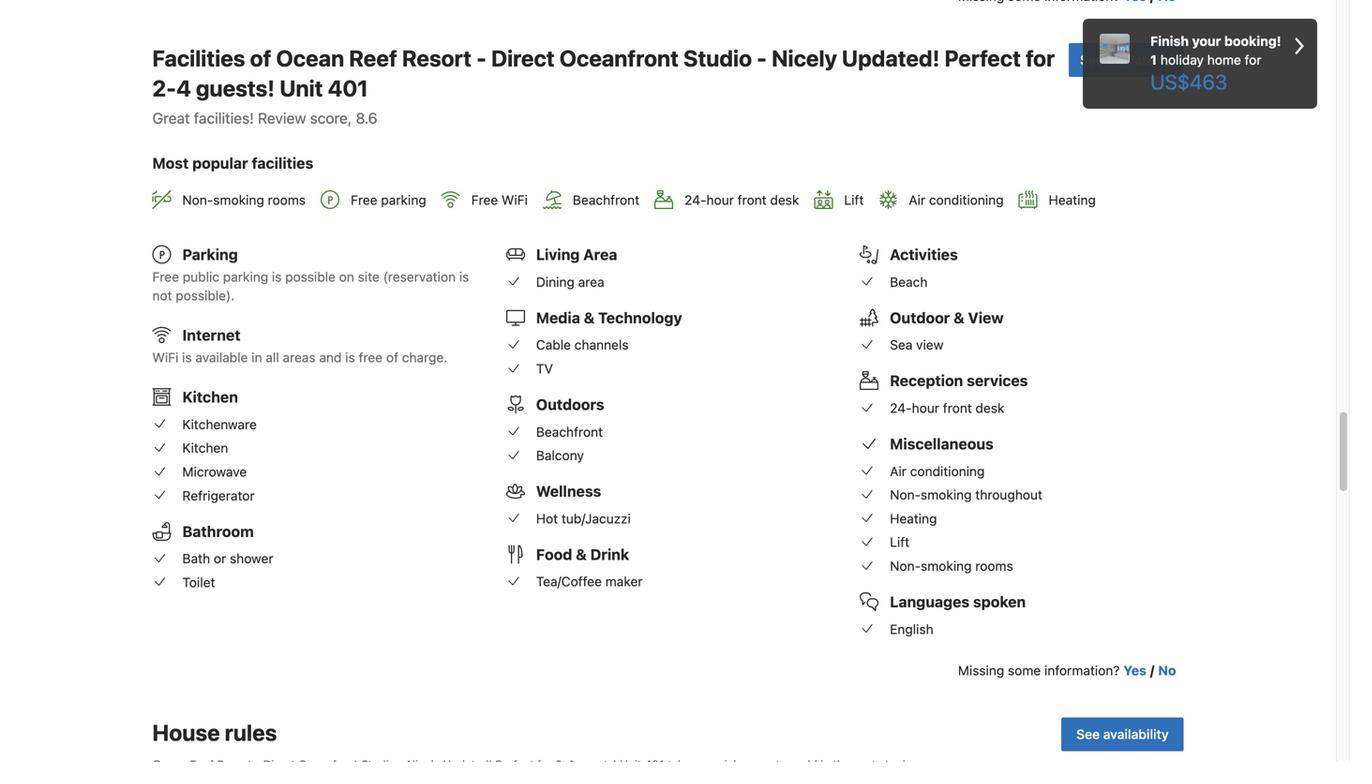 Task type: describe. For each thing, give the bounding box(es) containing it.
services
[[967, 372, 1028, 390]]

facilities
[[252, 154, 313, 172]]

view
[[968, 309, 1004, 327]]

0 vertical spatial wifi
[[502, 192, 528, 208]]

direct
[[491, 45, 555, 71]]

technology
[[598, 309, 682, 327]]

1 - from the left
[[476, 45, 487, 71]]

0 vertical spatial 24-
[[685, 192, 707, 208]]

1 horizontal spatial 24-hour front desk
[[890, 400, 1005, 416]]

is left possible at the left of the page
[[272, 269, 282, 285]]

tub/jacuzzi
[[562, 511, 631, 526]]

guests!
[[196, 75, 275, 101]]

is down internet on the top
[[182, 350, 192, 365]]

sea view
[[890, 337, 944, 353]]

2 vertical spatial non-
[[890, 558, 921, 574]]

0 horizontal spatial front
[[738, 192, 767, 208]]

2-
[[152, 75, 176, 101]]

languages
[[890, 593, 970, 611]]

site
[[358, 269, 380, 285]]

house rules
[[152, 720, 277, 746]]

& for food
[[576, 546, 587, 563]]

1 vertical spatial non-
[[890, 487, 921, 503]]

missing some information? yes / no
[[958, 663, 1176, 678]]

most
[[152, 154, 189, 172]]

bath
[[182, 551, 210, 566]]

reef
[[349, 45, 397, 71]]

cable channels
[[536, 337, 629, 353]]

reception
[[890, 372, 963, 390]]

1 vertical spatial conditioning
[[910, 464, 985, 479]]

sea
[[890, 337, 913, 353]]

2 kitchen from the top
[[182, 440, 228, 456]]

0 horizontal spatial hour
[[707, 192, 734, 208]]

bath or shower
[[182, 551, 273, 566]]

free parking
[[351, 192, 426, 208]]

0 vertical spatial desk
[[770, 192, 799, 208]]

us$463
[[1151, 69, 1228, 94]]

0 vertical spatial parking
[[381, 192, 426, 208]]

hot
[[536, 511, 558, 526]]

1 vertical spatial availability
[[1104, 727, 1169, 742]]

outdoors
[[536, 396, 604, 414]]

review
[[258, 109, 306, 127]]

no
[[1159, 663, 1176, 678]]

wellness
[[536, 483, 601, 500]]

most popular facilities
[[152, 154, 313, 172]]

resort
[[402, 45, 472, 71]]

0 vertical spatial see availability
[[1080, 52, 1173, 68]]

ocean
[[276, 45, 344, 71]]

throughout
[[976, 487, 1043, 503]]

bathroom
[[182, 523, 254, 540]]

free
[[359, 350, 383, 365]]

0 vertical spatial air conditioning
[[909, 192, 1004, 208]]

or
[[214, 551, 226, 566]]

1 vertical spatial front
[[943, 400, 972, 416]]

free for free wifi
[[471, 192, 498, 208]]

rules
[[225, 720, 277, 746]]

free wifi
[[471, 192, 528, 208]]

free public parking is possible on site (reservation is not possible).
[[152, 269, 469, 303]]

balcony
[[536, 448, 584, 463]]

2 vertical spatial smoking
[[921, 558, 972, 574]]

1 vertical spatial see availability button
[[1062, 718, 1184, 751]]

0 vertical spatial availability
[[1107, 52, 1173, 68]]

0 horizontal spatial 24-hour front desk
[[685, 192, 799, 208]]

facilities!
[[194, 109, 254, 127]]

0 vertical spatial air
[[909, 192, 926, 208]]

1 vertical spatial see
[[1077, 727, 1100, 742]]

and
[[319, 350, 342, 365]]

miscellaneous
[[890, 435, 994, 453]]

0 vertical spatial heating
[[1049, 192, 1096, 208]]

non-smoking throughout
[[890, 487, 1043, 503]]

401
[[328, 75, 368, 101]]

0 vertical spatial lift
[[844, 192, 864, 208]]

1
[[1151, 52, 1157, 68]]

information?
[[1045, 663, 1120, 678]]

great
[[152, 109, 190, 127]]

wifi is available in all areas and is free of charge.
[[152, 350, 448, 365]]

1 horizontal spatial of
[[386, 350, 399, 365]]

1 horizontal spatial 24-
[[890, 400, 912, 416]]

tea/coffee maker
[[536, 574, 643, 590]]

(reservation
[[383, 269, 456, 285]]

popular
[[192, 154, 248, 172]]

for inside facilities of ocean reef resort - direct oceanfront studio - nicely updated! perfect for 2-4 guests! unit 401 great facilities! review score, 8.6
[[1026, 45, 1055, 71]]

missing
[[958, 663, 1005, 678]]

no button
[[1159, 661, 1176, 680]]

channels
[[575, 337, 629, 353]]

area
[[583, 246, 617, 264]]

holiday
[[1161, 52, 1204, 68]]

home
[[1208, 52, 1241, 68]]

media & technology
[[536, 309, 682, 327]]

on
[[339, 269, 354, 285]]

living area
[[536, 246, 617, 264]]

is right and
[[345, 350, 355, 365]]

tea/coffee
[[536, 574, 602, 590]]

free for free public parking is possible on site (reservation is not possible).
[[152, 269, 179, 285]]

studio
[[684, 45, 752, 71]]

living
[[536, 246, 580, 264]]

unit
[[280, 75, 323, 101]]

hot tub/jacuzzi
[[536, 511, 631, 526]]

1 horizontal spatial non-smoking rooms
[[890, 558, 1013, 574]]

all
[[266, 350, 279, 365]]

yes
[[1124, 663, 1147, 678]]

0 vertical spatial non-smoking rooms
[[182, 192, 306, 208]]

8.6
[[356, 109, 378, 127]]

/
[[1151, 663, 1155, 678]]

maker
[[606, 574, 643, 590]]

free for free parking
[[351, 192, 378, 208]]

food
[[536, 546, 572, 563]]

tv
[[536, 361, 553, 376]]

reception services
[[890, 372, 1028, 390]]

spoken
[[973, 593, 1026, 611]]



Task type: locate. For each thing, give the bounding box(es) containing it.
free
[[351, 192, 378, 208], [471, 192, 498, 208], [152, 269, 179, 285]]

non- down miscellaneous
[[890, 487, 921, 503]]

availability down yes button
[[1104, 727, 1169, 742]]

air conditioning up activities
[[909, 192, 1004, 208]]

for right perfect
[[1026, 45, 1055, 71]]

not
[[152, 288, 172, 303]]

1 vertical spatial hour
[[912, 400, 940, 416]]

1 horizontal spatial hour
[[912, 400, 940, 416]]

oceanfront
[[560, 45, 679, 71]]

1 vertical spatial heating
[[890, 511, 937, 526]]

drink
[[590, 546, 629, 563]]

kitchen
[[182, 388, 238, 406], [182, 440, 228, 456]]

for
[[1026, 45, 1055, 71], [1245, 52, 1262, 68]]

internet
[[182, 326, 241, 344]]

& for media
[[584, 309, 595, 327]]

1 vertical spatial desk
[[976, 400, 1005, 416]]

-
[[476, 45, 487, 71], [757, 45, 767, 71]]

0 horizontal spatial parking
[[223, 269, 268, 285]]

in
[[252, 350, 262, 365]]

rightchevron image
[[1295, 32, 1304, 60]]

desk
[[770, 192, 799, 208], [976, 400, 1005, 416]]

activities
[[890, 246, 958, 264]]

0 vertical spatial 24-hour front desk
[[685, 192, 799, 208]]

of right free
[[386, 350, 399, 365]]

view
[[916, 337, 944, 353]]

dining area
[[536, 274, 605, 290]]

& up cable channels at the left of page
[[584, 309, 595, 327]]

1 horizontal spatial heating
[[1049, 192, 1096, 208]]

microwave
[[182, 464, 247, 480]]

0 vertical spatial see availability button
[[1069, 43, 1184, 77]]

for down booking!
[[1245, 52, 1262, 68]]

parking
[[182, 246, 238, 264]]

rooms
[[268, 192, 306, 208], [976, 558, 1013, 574]]

free inside free public parking is possible on site (reservation is not possible).
[[152, 269, 179, 285]]

your
[[1192, 33, 1222, 49]]

0 horizontal spatial free
[[152, 269, 179, 285]]

area
[[578, 274, 605, 290]]

conditioning down miscellaneous
[[910, 464, 985, 479]]

1 vertical spatial parking
[[223, 269, 268, 285]]

some
[[1008, 663, 1041, 678]]

facilities of ocean reef resort - direct oceanfront studio - nicely updated! perfect for 2-4 guests! unit 401 great facilities! review score, 8.6
[[152, 45, 1055, 127]]

0 vertical spatial non-
[[182, 192, 213, 208]]

4
[[176, 75, 191, 101]]

- left direct
[[476, 45, 487, 71]]

conditioning up activities
[[929, 192, 1004, 208]]

air conditioning
[[909, 192, 1004, 208], [890, 464, 985, 479]]

0 horizontal spatial for
[[1026, 45, 1055, 71]]

2 - from the left
[[757, 45, 767, 71]]

1 vertical spatial 24-
[[890, 400, 912, 416]]

parking
[[381, 192, 426, 208], [223, 269, 268, 285]]

for inside finish your booking! 1 holiday home for us$463
[[1245, 52, 1262, 68]]

rooms down the facilities
[[268, 192, 306, 208]]

outdoor & view
[[890, 309, 1004, 327]]

beachfront up area
[[573, 192, 640, 208]]

1 vertical spatial air
[[890, 464, 907, 479]]

1 vertical spatial rooms
[[976, 558, 1013, 574]]

of inside facilities of ocean reef resort - direct oceanfront studio - nicely updated! perfect for 2-4 guests! unit 401 great facilities! review score, 8.6
[[250, 45, 271, 71]]

front
[[738, 192, 767, 208], [943, 400, 972, 416]]

smoking
[[213, 192, 264, 208], [921, 487, 972, 503], [921, 558, 972, 574]]

available
[[195, 350, 248, 365]]

0 vertical spatial smoking
[[213, 192, 264, 208]]

refrigerator
[[182, 488, 255, 503]]

air up activities
[[909, 192, 926, 208]]

areas
[[283, 350, 316, 365]]

kitchen up kitchenware
[[182, 388, 238, 406]]

see availability button left 'your'
[[1069, 43, 1184, 77]]

0 horizontal spatial desk
[[770, 192, 799, 208]]

cable
[[536, 337, 571, 353]]

facilities
[[152, 45, 245, 71]]

- left nicely
[[757, 45, 767, 71]]

updated!
[[842, 45, 940, 71]]

air conditioning down miscellaneous
[[890, 464, 985, 479]]

0 horizontal spatial 24-
[[685, 192, 707, 208]]

see down information?
[[1077, 727, 1100, 742]]

0 vertical spatial hour
[[707, 192, 734, 208]]

0 vertical spatial of
[[250, 45, 271, 71]]

0 horizontal spatial air
[[890, 464, 907, 479]]

1 kitchen from the top
[[182, 388, 238, 406]]

1 vertical spatial lift
[[890, 535, 910, 550]]

rooms up spoken
[[976, 558, 1013, 574]]

non-smoking rooms down most popular facilities
[[182, 192, 306, 208]]

see availability button down yes button
[[1062, 718, 1184, 751]]

outdoor
[[890, 309, 950, 327]]

shower
[[230, 551, 273, 566]]

non-
[[182, 192, 213, 208], [890, 487, 921, 503], [890, 558, 921, 574]]

1 vertical spatial smoking
[[921, 487, 972, 503]]

finish your booking! 1 holiday home for us$463
[[1151, 33, 1282, 94]]

lift
[[844, 192, 864, 208], [890, 535, 910, 550]]

air down miscellaneous
[[890, 464, 907, 479]]

dining
[[536, 274, 575, 290]]

see availability down yes button
[[1077, 727, 1169, 742]]

beachfront up the balcony
[[536, 424, 603, 440]]

heating
[[1049, 192, 1096, 208], [890, 511, 937, 526]]

see left 1
[[1080, 52, 1104, 68]]

0 horizontal spatial -
[[476, 45, 487, 71]]

0 vertical spatial front
[[738, 192, 767, 208]]

smoking up languages spoken in the bottom of the page
[[921, 558, 972, 574]]

0 horizontal spatial wifi
[[152, 350, 179, 365]]

see availability down finish
[[1080, 52, 1173, 68]]

24-
[[685, 192, 707, 208], [890, 400, 912, 416]]

1 vertical spatial kitchen
[[182, 440, 228, 456]]

see
[[1080, 52, 1104, 68], [1077, 727, 1100, 742]]

food & drink
[[536, 546, 629, 563]]

1 horizontal spatial air
[[909, 192, 926, 208]]

english
[[890, 622, 934, 637]]

media
[[536, 309, 580, 327]]

& right food
[[576, 546, 587, 563]]

is right (reservation
[[459, 269, 469, 285]]

0 horizontal spatial rooms
[[268, 192, 306, 208]]

2 horizontal spatial free
[[471, 192, 498, 208]]

& left view
[[954, 309, 965, 327]]

1 horizontal spatial free
[[351, 192, 378, 208]]

smoking down miscellaneous
[[921, 487, 972, 503]]

1 vertical spatial see availability
[[1077, 727, 1169, 742]]

of up the guests!
[[250, 45, 271, 71]]

possible
[[285, 269, 336, 285]]

kitchen up microwave
[[182, 440, 228, 456]]

parking up (reservation
[[381, 192, 426, 208]]

0 vertical spatial kitchen
[[182, 388, 238, 406]]

possible).
[[176, 288, 235, 303]]

1 vertical spatial of
[[386, 350, 399, 365]]

finish
[[1151, 33, 1189, 49]]

see availability button
[[1069, 43, 1184, 77], [1062, 718, 1184, 751]]

1 horizontal spatial desk
[[976, 400, 1005, 416]]

non- down popular
[[182, 192, 213, 208]]

1 horizontal spatial parking
[[381, 192, 426, 208]]

& for outdoor
[[954, 309, 965, 327]]

non-smoking rooms
[[182, 192, 306, 208], [890, 558, 1013, 574]]

1 vertical spatial 24-hour front desk
[[890, 400, 1005, 416]]

0 vertical spatial beachfront
[[573, 192, 640, 208]]

availability down finish
[[1107, 52, 1173, 68]]

0 vertical spatial rooms
[[268, 192, 306, 208]]

kitchenware
[[182, 417, 257, 432]]

non-smoking rooms up languages spoken in the bottom of the page
[[890, 558, 1013, 574]]

parking down parking
[[223, 269, 268, 285]]

1 horizontal spatial lift
[[890, 535, 910, 550]]

booking!
[[1225, 33, 1282, 49]]

beach
[[890, 274, 928, 290]]

charge.
[[402, 350, 448, 365]]

1 horizontal spatial rooms
[[976, 558, 1013, 574]]

is
[[272, 269, 282, 285], [459, 269, 469, 285], [182, 350, 192, 365], [345, 350, 355, 365]]

parking inside free public parking is possible on site (reservation is not possible).
[[223, 269, 268, 285]]

of
[[250, 45, 271, 71], [386, 350, 399, 365]]

1 vertical spatial wifi
[[152, 350, 179, 365]]

languages spoken
[[890, 593, 1026, 611]]

1 vertical spatial non-smoking rooms
[[890, 558, 1013, 574]]

0 horizontal spatial heating
[[890, 511, 937, 526]]

1 horizontal spatial front
[[943, 400, 972, 416]]

1 vertical spatial air conditioning
[[890, 464, 985, 479]]

1 horizontal spatial for
[[1245, 52, 1262, 68]]

nicely
[[772, 45, 837, 71]]

1 horizontal spatial -
[[757, 45, 767, 71]]

score,
[[310, 109, 352, 127]]

non- up languages
[[890, 558, 921, 574]]

&
[[584, 309, 595, 327], [954, 309, 965, 327], [576, 546, 587, 563]]

0 horizontal spatial of
[[250, 45, 271, 71]]

0 horizontal spatial lift
[[844, 192, 864, 208]]

1 horizontal spatial wifi
[[502, 192, 528, 208]]

yes button
[[1124, 661, 1147, 680]]

0 horizontal spatial non-smoking rooms
[[182, 192, 306, 208]]

0 vertical spatial see
[[1080, 52, 1104, 68]]

0 vertical spatial conditioning
[[929, 192, 1004, 208]]

1 vertical spatial beachfront
[[536, 424, 603, 440]]

smoking down most popular facilities
[[213, 192, 264, 208]]



Task type: vqa. For each thing, say whether or not it's contained in the screenshot.
offers
no



